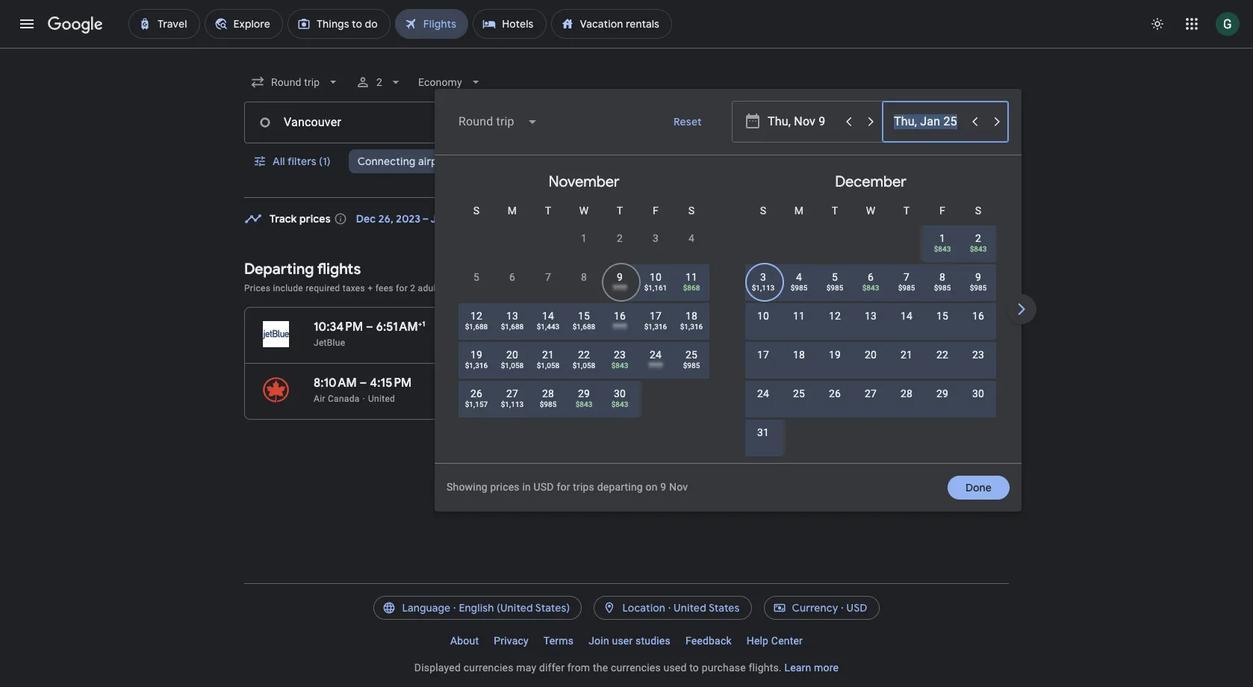 Task type: locate. For each thing, give the bounding box(es) containing it.
, 1316 us dollars element up sun, nov 26 element at left bottom
[[465, 361, 488, 370]]

0 vertical spatial nonstop
[[633, 320, 679, 335]]

1 horizontal spatial 30
[[972, 388, 984, 400]]

19 down 12 button
[[829, 349, 841, 361]]

7 inside 7 $985
[[904, 271, 910, 283]]

, 1316 us dollars element for 17
[[644, 323, 667, 331]]

1 6 from the left
[[509, 271, 515, 283]]

$985 for 9
[[970, 284, 987, 292]]

0 horizontal spatial +
[[368, 283, 373, 293]]

, 985 us dollars element for 25
[[683, 361, 700, 370]]

0 horizontal spatial $1,316
[[465, 361, 488, 370]]

None field
[[244, 69, 347, 96], [413, 69, 489, 96], [447, 104, 550, 140], [244, 69, 347, 96], [413, 69, 489, 96], [447, 104, 550, 140]]

mon, dec 11 element
[[793, 308, 805, 323]]

1 vertical spatial prices
[[490, 481, 520, 493]]

24 for 24 ????
[[650, 349, 662, 361]]

air
[[314, 394, 325, 404]]

1 27 from the left
[[506, 388, 518, 400]]

602
[[737, 320, 758, 335]]

2 21 from the left
[[901, 349, 913, 361]]

sun, dec 17 element
[[757, 347, 769, 362]]

13 inside 13 $1,688
[[506, 310, 518, 322]]

13 down '6 $843'
[[865, 310, 877, 322]]

22 down total duration 5 hr 17 min. element
[[578, 349, 590, 361]]

2 14 from the left
[[901, 310, 913, 322]]

, 985 us dollars element for 5
[[826, 284, 843, 292]]

2 $1,058 from the left
[[537, 361, 560, 370]]

co inside 602 kg co 2
[[777, 320, 795, 335]]

3 , 1058 us dollars element from the left
[[573, 361, 595, 370]]

1 horizontal spatial 3
[[760, 271, 766, 283]]

row containing 26
[[459, 379, 638, 422]]

row containing 24
[[745, 379, 996, 422]]

1 , 1058 us dollars element from the left
[[501, 361, 524, 370]]

$908
[[920, 320, 948, 335]]

0 horizontal spatial 29
[[578, 388, 590, 400]]

2 23 from the left
[[972, 349, 984, 361]]

+
[[368, 283, 373, 293], [418, 319, 422, 329]]

w inside november row group
[[579, 205, 589, 217]]

emissions button
[[835, 149, 918, 173]]

4
[[689, 232, 695, 244], [796, 271, 802, 283]]

3 right thu, nov 2 element
[[653, 232, 659, 244]]

1 horizontal spatial 9
[[660, 481, 666, 493]]

$985
[[791, 284, 808, 292], [826, 284, 843, 292], [898, 284, 915, 292], [934, 284, 951, 292], [970, 284, 987, 292], [683, 361, 700, 370], [540, 400, 557, 409]]

0 horizontal spatial 13
[[506, 310, 518, 322]]

1 12 from the left
[[470, 310, 482, 322]]

co
[[777, 320, 795, 335], [774, 376, 792, 391]]

1 horizontal spatial m
[[794, 205, 804, 217]]

currencies down join user studies
[[611, 662, 661, 674]]

– down , 1443 us dollars element
[[553, 338, 559, 348]]

mon, nov 27 element
[[506, 386, 518, 401]]

2 inside 2 $843
[[975, 232, 981, 244]]

1 horizontal spatial 29
[[936, 388, 949, 400]]

16 for 16
[[972, 310, 984, 322]]

co inside 512 kg co 2 -14% emissions
[[774, 376, 792, 391]]

31 button
[[745, 425, 781, 461]]

7 inside "7" button
[[545, 271, 551, 283]]

23 inside 23 $843
[[614, 349, 626, 361]]

united for united states
[[674, 601, 706, 615]]

1 23 from the left
[[614, 349, 626, 361]]

s up the sat, nov 4 element
[[688, 205, 695, 217]]

yvr inside 5 hr 5 min yvr – ewr
[[536, 394, 553, 404]]

0 horizontal spatial 24
[[650, 349, 662, 361]]

trip down 908 us dollars text field
[[934, 338, 948, 349]]

11 inside '11 $868'
[[686, 271, 698, 283]]

1 w from the left
[[579, 205, 589, 217]]

2 yvr from the top
[[536, 394, 553, 404]]

1 26 from the left
[[470, 388, 482, 400]]

24 inside 24 ????
[[650, 349, 662, 361]]

1 14 from the left
[[542, 310, 554, 322]]

0 vertical spatial min
[[573, 320, 594, 335]]

1 horizontal spatial 18
[[793, 349, 805, 361]]

$1,316 up fri, nov 24 element
[[644, 323, 667, 331]]

1 f from the left
[[653, 205, 659, 217]]

currencies down privacy
[[464, 662, 514, 674]]

prices inside search box
[[490, 481, 520, 493]]

, 1688 us dollars element for 13
[[501, 323, 524, 331]]

include
[[273, 283, 303, 293]]

english (united states)
[[459, 601, 570, 615]]

$843 down graph
[[970, 245, 987, 253]]

1 vertical spatial 18
[[793, 349, 805, 361]]

4:15 pm
[[370, 376, 412, 391]]

25 for 25 $985
[[686, 349, 698, 361]]

– up canada
[[360, 376, 367, 391]]

21 down this price for this flight doesn't include overhead bin access. if you need a carry-on bag, use the bags filter to update prices. icon
[[901, 349, 913, 361]]

14 for 14 $1,443
[[542, 310, 554, 322]]

???? for 9
[[613, 284, 627, 292]]

14 $1,443
[[537, 310, 560, 331]]

, 843 us dollars element
[[934, 245, 951, 253], [970, 245, 987, 253], [862, 284, 879, 292], [611, 361, 628, 370], [576, 400, 592, 409], [611, 400, 628, 409]]

2 f from the left
[[940, 205, 945, 217]]

23 for 23
[[972, 349, 984, 361]]

29 inside button
[[936, 388, 949, 400]]

0 horizontal spatial usd
[[534, 481, 554, 493]]

17 for 17
[[757, 349, 769, 361]]

23 down 16 button
[[972, 349, 984, 361]]

prices for showing
[[490, 481, 520, 493]]

2 , 1058 us dollars element from the left
[[537, 361, 560, 370]]

1 , 1688 us dollars element from the left
[[465, 323, 488, 331]]

kg up "avg emissions"
[[761, 320, 774, 335]]

Arrival time: 6:51 AM on  Wednesday, December 27. text field
[[376, 319, 425, 335]]

connecting airports
[[358, 155, 458, 168]]

30 inside '30 $843'
[[614, 388, 626, 400]]

1 16 from the left
[[614, 310, 626, 322]]

trip inside $981 round trip
[[934, 394, 948, 405]]

nonstop flight. element
[[633, 320, 679, 337], [633, 376, 679, 393]]

m right the 2024
[[508, 205, 517, 217]]

2 w from the left
[[866, 205, 876, 217]]

27 for 27
[[865, 388, 877, 400]]

bag fees button
[[540, 283, 576, 293]]

2 12 from the left
[[829, 310, 841, 322]]

21 $1,058
[[537, 349, 560, 370]]

1 nonstop from the top
[[633, 320, 679, 335]]

4 right fri, nov 3 element
[[689, 232, 695, 244]]

1 vertical spatial min
[[569, 376, 589, 391]]

1 28 from the left
[[542, 388, 554, 400]]

24 right 512
[[757, 388, 769, 400]]

trip down '981 us dollars' text box
[[934, 394, 948, 405]]

2 13 from the left
[[865, 310, 877, 322]]

f up fri, dec 1 element
[[940, 205, 945, 217]]

1 vertical spatial 24
[[757, 388, 769, 400]]

7 left fri, dec 8 element
[[904, 271, 910, 283]]

may left differ
[[516, 662, 536, 674]]

28 left ewr
[[542, 388, 554, 400]]

19 inside 19 $1,316
[[470, 349, 482, 361]]

0 horizontal spatial 10
[[650, 271, 662, 283]]

6 inside button
[[509, 271, 515, 283]]

1 for 1 $843
[[939, 232, 945, 244]]

0 vertical spatial round
[[908, 338, 932, 349]]

 image
[[363, 394, 365, 404]]

2 22 from the left
[[936, 349, 949, 361]]

1 fees from the left
[[375, 283, 393, 293]]

kg for 512
[[758, 376, 771, 391]]

0 vertical spatial 24
[[650, 349, 662, 361]]

1 horizontal spatial for
[[557, 481, 570, 493]]

17 inside button
[[757, 349, 769, 361]]

0 horizontal spatial 16
[[614, 310, 626, 322]]

0 vertical spatial co
[[777, 320, 795, 335]]

, 985 us dollars element for 7
[[898, 284, 915, 292]]

1 horizontal spatial united
[[674, 601, 706, 615]]

12 inside 12 $1,688
[[470, 310, 482, 322]]

f inside november row group
[[653, 205, 659, 217]]

4 inside "button"
[[689, 232, 695, 244]]

kg
[[761, 320, 774, 335], [758, 376, 771, 391]]

18 down 11 button
[[793, 349, 805, 361]]

wed, dec 6 element
[[868, 270, 874, 285]]

1 horizontal spatial f
[[940, 205, 945, 217]]

1 horizontal spatial 1
[[581, 232, 587, 244]]

passenger
[[626, 283, 670, 293]]

26 inside button
[[829, 388, 841, 400]]

$843
[[934, 245, 951, 253], [970, 245, 987, 253], [862, 284, 879, 292], [611, 361, 628, 370], [576, 400, 592, 409], [611, 400, 628, 409]]

24 ????
[[648, 349, 663, 370]]

11 $868
[[683, 271, 700, 292]]

may left apply.
[[579, 283, 596, 293]]

wed, nov 1 element
[[581, 231, 587, 246]]

0 vertical spatial 3
[[653, 232, 659, 244]]

22 inside 22 button
[[936, 349, 949, 361]]

1 vertical spatial ????
[[613, 323, 627, 331]]

+ right taxes
[[368, 283, 373, 293]]

1 vertical spatial , 1113 us dollars element
[[501, 400, 524, 409]]

15 inside button
[[936, 310, 949, 322]]

???? for 24
[[648, 361, 663, 370]]

$1,161
[[644, 284, 667, 292]]

1 vertical spatial may
[[516, 662, 536, 674]]

departing
[[244, 260, 314, 279]]

1 horizontal spatial , 1113 us dollars element
[[752, 284, 775, 292]]

1 vertical spatial 11
[[793, 310, 805, 322]]

tue, dec 19 element
[[829, 347, 841, 362]]

, 985 us dollars element for 28
[[540, 400, 557, 409]]

1 horizontal spatial 6
[[868, 271, 874, 283]]

united left states
[[674, 601, 706, 615]]

0 horizontal spatial $1,113
[[501, 400, 524, 409]]

9 inside 9 $985
[[975, 271, 981, 283]]

7
[[545, 271, 551, 283], [904, 271, 910, 283]]

showing
[[447, 481, 488, 493]]

2023 – jan
[[396, 212, 449, 226]]

1 $1,058 from the left
[[501, 361, 524, 370]]

0 vertical spatial price
[[709, 155, 734, 168]]

sun, nov 12 element
[[470, 308, 482, 323]]

$843 for 1
[[934, 245, 951, 253]]

0 horizontal spatial $1,688
[[465, 323, 488, 331]]

1 horizontal spatial $1,058
[[537, 361, 560, 370]]

0 horizontal spatial 17
[[560, 320, 571, 335]]

december
[[835, 173, 906, 191]]

, 1688 us dollars element
[[465, 323, 488, 331], [501, 323, 524, 331], [573, 323, 595, 331]]

2 horizontal spatial , 1058 us dollars element
[[573, 361, 595, 370]]

, 1058 us dollars element
[[501, 361, 524, 370], [537, 361, 560, 370], [573, 361, 595, 370]]

1 7 from the left
[[545, 271, 551, 283]]

2 20 from the left
[[865, 349, 877, 361]]

mon, dec 18 element
[[793, 347, 805, 362]]

0 horizontal spatial 28
[[542, 388, 554, 400]]

0 vertical spatial usd
[[534, 481, 554, 493]]

in
[[522, 481, 531, 493]]

prices left learn more about tracked prices icon
[[299, 212, 331, 226]]

20 inside button
[[865, 349, 877, 361]]

1 horizontal spatial 17
[[650, 310, 662, 322]]

1 vertical spatial $1,113
[[501, 400, 524, 409]]

8 $985
[[934, 271, 951, 292]]

min for 5 hr 5 min
[[569, 376, 589, 391]]

1 horizontal spatial , 1688 us dollars element
[[501, 323, 524, 331]]

16 down by:
[[972, 310, 984, 322]]

????
[[613, 284, 627, 292], [613, 323, 627, 331], [648, 361, 663, 370]]

3 $1,688 from the left
[[573, 323, 595, 331]]

2 6 from the left
[[868, 271, 874, 283]]

0 horizontal spatial for
[[396, 283, 408, 293]]

11 inside button
[[793, 310, 805, 322]]

3 inside button
[[653, 232, 659, 244]]

nov
[[669, 481, 688, 493]]

sun, nov 19 element
[[470, 347, 482, 362]]

30 down 23 'button'
[[972, 388, 984, 400]]

27 inside 'button'
[[865, 388, 877, 400]]

9 inside the 9 ????
[[617, 271, 623, 283]]

26 down 19 button
[[829, 388, 841, 400]]

0 horizontal spatial f
[[653, 205, 659, 217]]

5
[[473, 271, 479, 283], [832, 271, 838, 283], [536, 320, 542, 335], [536, 376, 542, 391], [560, 376, 566, 391]]

united down arrival time: 4:15 pm. text field
[[368, 394, 395, 404]]

fri, nov 17 element
[[650, 308, 662, 323]]

thu, dec 7 element
[[904, 270, 910, 285]]

3 , 1688 us dollars element from the left
[[573, 323, 595, 331]]

12 down prices include required taxes + fees for 2 adults. optional charges and bag fees may apply. passenger assistance
[[470, 310, 482, 322]]

29 inside 29 $843
[[578, 388, 590, 400]]

29
[[578, 388, 590, 400], [936, 388, 949, 400]]

1 vertical spatial price
[[937, 217, 962, 230]]

1 15 from the left
[[578, 310, 590, 322]]

None search field
[[244, 64, 1253, 512]]

1 $1,688 from the left
[[465, 323, 488, 331]]

13 down 6 button
[[506, 310, 518, 322]]

min for 5 hr 17 min
[[573, 320, 594, 335]]

fees right bag
[[558, 283, 576, 293]]

yvr left ewr
[[536, 394, 553, 404]]

8:10 am – 4:15 pm
[[314, 376, 412, 391]]

19 for 19 $1,316
[[470, 349, 482, 361]]

19 down 12 $1,688
[[470, 349, 482, 361]]

22 for 22 $1,058
[[578, 349, 590, 361]]

row group
[[1014, 161, 1253, 457]]

25 inside button
[[793, 388, 805, 400]]

sat, dec 16 element
[[972, 308, 984, 323]]

$1,058 for 21
[[537, 361, 560, 370]]

departing flights main content
[[244, 210, 1009, 432]]

1 horizontal spatial 19
[[829, 349, 841, 361]]

wed, nov 15 element
[[578, 308, 590, 323]]

december row group
[[727, 161, 1014, 461]]

0 horizontal spatial currencies
[[464, 662, 514, 674]]

price up fri, dec 1 element
[[937, 217, 962, 230]]

price for price
[[709, 155, 734, 168]]

9
[[617, 271, 623, 283], [975, 271, 981, 283], [660, 481, 666, 493]]

prices inside the find the best price region
[[299, 212, 331, 226]]

2 currencies from the left
[[611, 662, 661, 674]]

27 inside 27 $1,113
[[506, 388, 518, 400]]

1 yvr from the top
[[536, 338, 553, 348]]

1 m from the left
[[508, 205, 517, 217]]

None text field
[[244, 102, 479, 143]]

feedback link
[[678, 629, 739, 653]]

14 up , 1443 us dollars element
[[542, 310, 554, 322]]

1 hr from the top
[[545, 320, 557, 335]]

23 down 16 ???? at the top
[[614, 349, 626, 361]]

18 inside 18 $1,316
[[686, 310, 698, 322]]

1 vertical spatial co
[[774, 376, 792, 391]]

grid
[[441, 161, 1253, 472]]

kg inside 512 kg co 2 -14% emissions
[[758, 376, 771, 391]]

2 horizontal spatial 9
[[975, 271, 981, 283]]

16 inside 16 ????
[[614, 310, 626, 322]]

fri, dec 8 element
[[939, 270, 945, 285]]

15 $1,688
[[573, 310, 595, 331]]

0 vertical spatial , 1113 us dollars element
[[752, 284, 775, 292]]

1 inside "1 $843"
[[939, 232, 945, 244]]

0 horizontal spatial 30
[[614, 388, 626, 400]]

16 button
[[960, 308, 996, 344]]

27 for 27 $1,113
[[506, 388, 518, 400]]

wed, nov 29 element
[[578, 386, 590, 401]]

fees right taxes
[[375, 283, 393, 293]]

change appearance image
[[1140, 6, 1175, 42]]

sat, nov 25 element
[[686, 347, 698, 362]]

, 1058 us dollars element for 20
[[501, 361, 524, 370]]

location
[[622, 601, 665, 615]]

1 horizontal spatial 28
[[901, 388, 913, 400]]

16 down apply.
[[614, 310, 626, 322]]

$1,113 inside december row group
[[752, 284, 775, 292]]

, 868 us dollars element
[[683, 284, 700, 292]]

price inside button
[[937, 217, 962, 230]]

0 horizontal spatial united
[[368, 394, 395, 404]]

4 right "sun, dec 3" element
[[796, 271, 802, 283]]

m inside row group
[[794, 205, 804, 217]]

17 for 17 $1,316
[[650, 310, 662, 322]]

, 1316 us dollars element
[[644, 323, 667, 331], [680, 323, 703, 331], [465, 361, 488, 370]]

this price for this flight doesn't include overhead bin access. if you need a carry-on bag, use the bags filter to update prices. image
[[902, 318, 920, 336]]

may
[[579, 283, 596, 293], [516, 662, 536, 674]]

total duration 5 hr 17 min. element
[[536, 320, 633, 337]]

fri, dec 29 element
[[936, 386, 949, 401]]

for left the trips
[[557, 481, 570, 493]]

, 1157 us dollars element
[[465, 400, 488, 409]]

1 19 from the left
[[470, 349, 482, 361]]

0 vertical spatial 4
[[689, 232, 695, 244]]

– left 29 $843
[[553, 394, 559, 404]]

yvr for 5 hr 17 min
[[536, 338, 553, 348]]

28 for 28
[[901, 388, 913, 400]]

1 t from the left
[[545, 205, 551, 217]]

, 843 us dollars element for 2
[[970, 245, 987, 253]]

0 horizontal spatial , 1058 us dollars element
[[501, 361, 524, 370]]

privacy link
[[486, 629, 536, 653]]

12 inside button
[[829, 310, 841, 322]]

tue, nov 14 element
[[542, 308, 554, 323]]

2 29 from the left
[[936, 388, 949, 400]]

, 843 us dollars element down graph
[[970, 245, 987, 253]]

$843 up wed, dec 13 "element"
[[862, 284, 879, 292]]

4 $985
[[791, 271, 808, 292]]

yvr inside the 5 hr 17 min yvr – jfk
[[536, 338, 553, 348]]

1 horizontal spatial 4
[[796, 271, 802, 283]]

sat, nov 18 element
[[686, 308, 698, 323]]

24 inside button
[[757, 388, 769, 400]]

1 horizontal spatial 24
[[757, 388, 769, 400]]

2 28 from the left
[[901, 388, 913, 400]]

, 1058 us dollars element for 21
[[537, 361, 560, 370]]

min inside the 5 hr 17 min yvr – jfk
[[573, 320, 594, 335]]

, 1113 us dollars element up sun, dec 10 "element"
[[752, 284, 775, 292]]

row containing 12
[[459, 302, 709, 344]]

2 inside 512 kg co 2 -14% emissions
[[792, 380, 798, 393]]

price inside popup button
[[709, 155, 734, 168]]

27
[[506, 388, 518, 400], [865, 388, 877, 400]]

0 horizontal spatial 18
[[686, 310, 698, 322]]

3 left mon, dec 4 element
[[760, 271, 766, 283]]

0 vertical spatial emissions
[[755, 338, 798, 348]]

ewr
[[559, 394, 578, 404]]

, 1161 us dollars element
[[644, 284, 667, 292]]

0 horizontal spatial 23
[[614, 349, 626, 361]]

22 down 15 button
[[936, 349, 949, 361]]

13 inside button
[[865, 310, 877, 322]]

next image
[[1004, 291, 1040, 327]]

nonstop up fri, nov 24 element
[[633, 320, 679, 335]]

21
[[542, 349, 554, 361], [901, 349, 913, 361]]

0 horizontal spatial 7
[[545, 271, 551, 283]]

optional
[[449, 283, 484, 293]]

5 inside the 5 hr 17 min yvr – jfk
[[536, 320, 542, 335]]

25 button
[[781, 386, 817, 422]]

2 26 from the left
[[829, 388, 841, 400]]

+ down adults.
[[418, 319, 422, 329]]

2 trip from the top
[[934, 394, 948, 405]]

1 currencies from the left
[[464, 662, 514, 674]]

17 inside the 5 hr 17 min yvr – jfk
[[560, 320, 571, 335]]

nonstop down 24 ????
[[633, 376, 679, 391]]

mon, nov 20 element
[[506, 347, 518, 362]]

26 up $1,157
[[470, 388, 482, 400]]

1 vertical spatial nonstop
[[633, 376, 679, 391]]

$843 down total duration 5 hr 5 min. element
[[576, 400, 592, 409]]

1 inside 1 button
[[581, 232, 587, 244]]

18
[[686, 310, 698, 322], [793, 349, 805, 361]]

, 1316 us dollars element up sat, nov 25 element
[[680, 323, 703, 331]]

nonstop flight. element up fri, nov 24 element
[[633, 320, 679, 337]]

27 button
[[853, 386, 889, 422]]

thu, dec 28 element
[[901, 386, 913, 401]]

20 down 13 $1,688
[[506, 349, 518, 361]]

1 horizontal spatial +
[[418, 319, 422, 329]]

$1,316 up sun, nov 26 element at left bottom
[[465, 361, 488, 370]]

1 vertical spatial kg
[[758, 376, 771, 391]]

, 843 us dollars element for 29
[[576, 400, 592, 409]]

usd right in
[[534, 481, 554, 493]]

, 1113 us dollars element right , 1157 us dollars element
[[501, 400, 524, 409]]

2
[[377, 76, 383, 88], [617, 232, 623, 244], [975, 232, 981, 244], [410, 283, 415, 293], [795, 324, 801, 337], [792, 380, 798, 393]]

2 hr from the top
[[545, 376, 557, 391]]

graph
[[965, 217, 994, 230]]

23 inside 23 'button'
[[972, 349, 984, 361]]

2 16 from the left
[[972, 310, 984, 322]]

, 1113 us dollars element
[[752, 284, 775, 292], [501, 400, 524, 409]]

prices left in
[[490, 481, 520, 493]]

6 left and
[[509, 271, 515, 283]]

$1,058 for 22
[[573, 361, 595, 370]]

prices include required taxes + fees for 2 adults. optional charges and bag fees may apply. passenger assistance
[[244, 283, 718, 293]]

min inside 5 hr 5 min yvr – ewr
[[569, 376, 589, 391]]

2 , 1688 us dollars element from the left
[[501, 323, 524, 331]]

row containing 19
[[459, 341, 709, 383]]

2 27 from the left
[[865, 388, 877, 400]]

0 horizontal spatial , 1316 us dollars element
[[465, 361, 488, 370]]

$1,316
[[644, 323, 667, 331], [680, 323, 703, 331], [465, 361, 488, 370]]

2 $1,688 from the left
[[501, 323, 524, 331]]

$1,688 for 12
[[465, 323, 488, 331]]

, 843 us dollars element down price graph button in the top right of the page
[[934, 245, 951, 253]]

m inside row group
[[508, 205, 517, 217]]

$868
[[683, 284, 700, 292]]

, 1316 us dollars element up fri, nov 24 element
[[644, 323, 667, 331]]

2 button
[[350, 64, 410, 100]]

25 down "18" button
[[793, 388, 805, 400]]

0 vertical spatial prices
[[299, 212, 331, 226]]

1 horizontal spatial , 1058 us dollars element
[[537, 361, 560, 370]]

yvr down $1,443
[[536, 338, 553, 348]]

1 horizontal spatial 26
[[829, 388, 841, 400]]

$1,058 up total duration 5 hr 5 min. element
[[573, 361, 595, 370]]

f for december
[[940, 205, 945, 217]]

prices
[[299, 212, 331, 226], [490, 481, 520, 493]]

avg
[[737, 338, 753, 348]]

round inside $981 round trip
[[908, 394, 932, 405]]

1 8 from the left
[[581, 271, 587, 283]]

15 inside 15 $1,688
[[578, 310, 590, 322]]

21 inside button
[[901, 349, 913, 361]]

sun, dec 3 element
[[760, 270, 766, 285]]

31 row
[[745, 418, 781, 461]]

hr for 5
[[545, 376, 557, 391]]

1 horizontal spatial 7
[[904, 271, 910, 283]]

– inside 10:34 pm – 6:51 am + 1
[[366, 320, 373, 335]]

28
[[542, 388, 554, 400], [901, 388, 913, 400]]

0 horizontal spatial 19
[[470, 349, 482, 361]]

1 horizontal spatial 25
[[793, 388, 805, 400]]

2 7 from the left
[[904, 271, 910, 283]]

3 for 3 $1,113
[[760, 271, 766, 283]]

m
[[508, 205, 517, 217], [794, 205, 804, 217]]

mon, nov 6 element
[[509, 270, 515, 285]]

2 vertical spatial ????
[[648, 361, 663, 370]]

22 inside the 22 $1,058
[[578, 349, 590, 361]]

hr inside the 5 hr 17 min yvr – jfk
[[545, 320, 557, 335]]

5 for 5 hr 5 min
[[536, 376, 542, 391]]

2 horizontal spatial $1,058
[[573, 361, 595, 370]]

w
[[579, 205, 589, 217], [866, 205, 876, 217]]

$1,113 right , 1157 us dollars element
[[501, 400, 524, 409]]

26 inside "26 $1,157"
[[470, 388, 482, 400]]

airlines
[[566, 155, 604, 168]]

28 for 28 $985
[[542, 388, 554, 400]]

2 round from the top
[[908, 394, 932, 405]]

908 US dollars text field
[[920, 320, 948, 335]]

united inside departing flights main content
[[368, 394, 395, 404]]

1 horizontal spatial may
[[579, 283, 596, 293]]

4 button
[[674, 231, 709, 267]]

0 horizontal spatial price
[[709, 155, 734, 168]]

10 for 10 $1,161
[[650, 271, 662, 283]]

17 down , 1161 us dollars "element"
[[650, 310, 662, 322]]

-
[[738, 394, 741, 405]]

w up wed, nov 1 element at left
[[579, 205, 589, 217]]

for left adults.
[[396, 283, 408, 293]]

8 inside button
[[581, 271, 587, 283]]

30
[[614, 388, 626, 400], [972, 388, 984, 400]]

20 inside 20 $1,058
[[506, 349, 518, 361]]

f up fri, nov 3 element
[[653, 205, 659, 217]]

row
[[566, 218, 709, 267], [925, 218, 996, 267], [459, 263, 709, 305], [745, 263, 996, 305], [459, 302, 709, 344], [745, 302, 996, 344], [459, 341, 709, 383], [745, 341, 996, 383], [459, 379, 638, 422], [745, 379, 996, 422]]

, 1058 us dollars element up total duration 5 hr 5 min. element
[[573, 361, 595, 370]]

1 21 from the left
[[542, 349, 554, 361]]

$1,058 for 20
[[501, 361, 524, 370]]

22 $1,058
[[573, 349, 595, 370]]

1 horizontal spatial 12
[[829, 310, 841, 322]]

mon, dec 25 element
[[793, 386, 805, 401]]

1 vertical spatial united
[[674, 601, 706, 615]]

1 30 from the left
[[614, 388, 626, 400]]

1 horizontal spatial $1,113
[[752, 284, 775, 292]]

, 985 us dollars element
[[791, 284, 808, 292], [826, 284, 843, 292], [898, 284, 915, 292], [934, 284, 951, 292], [970, 284, 987, 292], [683, 361, 700, 370], [540, 400, 557, 409]]

wed, nov 22 element
[[578, 347, 590, 362]]

14 for 14
[[901, 310, 913, 322]]

1 13 from the left
[[506, 310, 518, 322]]

3 $1,058 from the left
[[573, 361, 595, 370]]

, 1058 us dollars element up tue, nov 28 element
[[537, 361, 560, 370]]

???? up thu, nov 16 element
[[613, 284, 627, 292]]

2 horizontal spatial , 1316 us dollars element
[[680, 323, 703, 331]]

2 15 from the left
[[936, 310, 949, 322]]

6 for 6
[[509, 271, 515, 283]]

2 19 from the left
[[829, 349, 841, 361]]

sort by: button
[[940, 274, 1009, 301]]

28 inside the 28 button
[[901, 388, 913, 400]]

10 inside button
[[757, 310, 769, 322]]

f inside december row group
[[940, 205, 945, 217]]

dec
[[356, 212, 376, 226]]

co for 512
[[774, 376, 792, 391]]

10 up "avg emissions"
[[757, 310, 769, 322]]

25 inside 25 $985
[[686, 349, 698, 361]]

thu, nov 2 element
[[617, 231, 623, 246]]

17 down "avg emissions"
[[757, 349, 769, 361]]

8 for 8 $985
[[939, 271, 945, 283]]

0 horizontal spatial $1,058
[[501, 361, 524, 370]]

8 left the sort
[[939, 271, 945, 283]]

5 inside the 5 $985
[[832, 271, 838, 283]]

nonstop flight. element for 5 hr 5 min
[[633, 376, 679, 393]]

24 button
[[745, 386, 781, 422]]

2 m from the left
[[794, 205, 804, 217]]

$843 right 29 $843
[[611, 400, 628, 409]]

27 down 20 $1,058
[[506, 388, 518, 400]]

0 horizontal spatial prices
[[299, 212, 331, 226]]

19 $1,316
[[465, 349, 488, 370]]

price button
[[700, 149, 759, 173]]

2 30 from the left
[[972, 388, 984, 400]]

1
[[581, 232, 587, 244], [939, 232, 945, 244], [422, 319, 425, 329]]

30 inside button
[[972, 388, 984, 400]]

1 horizontal spatial 27
[[865, 388, 877, 400]]

w inside december row group
[[866, 205, 876, 217]]

28 inside 28 $985
[[542, 388, 554, 400]]

12 button
[[817, 308, 853, 344]]

$985 for 25
[[683, 361, 700, 370]]

14 inside 14 $1,443
[[542, 310, 554, 322]]

learn more link
[[784, 662, 839, 674]]

10 for 10
[[757, 310, 769, 322]]

$843 up thu, nov 30 element
[[611, 361, 628, 370]]

nonstop
[[633, 320, 679, 335], [633, 376, 679, 391]]

co up "avg emissions"
[[777, 320, 795, 335]]

10 inside 10 $1,161
[[650, 271, 662, 283]]

0 vertical spatial nonstop flight. element
[[633, 320, 679, 337]]

1 29 from the left
[[578, 388, 590, 400]]

for inside search box
[[557, 481, 570, 493]]

$843 for 2
[[970, 245, 987, 253]]

Departure text field
[[767, 102, 836, 143]]

kg inside 602 kg co 2
[[761, 320, 774, 335]]

$1,316 for 19
[[465, 361, 488, 370]]

$1,058 up mon, nov 27 element at left
[[501, 361, 524, 370]]

2 s from the left
[[688, 205, 695, 217]]

1 nonstop flight. element from the top
[[633, 320, 679, 337]]

fri, nov 24 element
[[650, 347, 662, 362]]

0 horizontal spatial , 1113 us dollars element
[[501, 400, 524, 409]]

round
[[908, 338, 932, 349], [908, 394, 932, 405]]

0 horizontal spatial 1
[[422, 319, 425, 329]]

s up 'sat, dec 2' "element"
[[975, 205, 982, 217]]

3 s from the left
[[760, 205, 766, 217]]

2 horizontal spatial 17
[[757, 349, 769, 361]]

$843 for 6
[[862, 284, 879, 292]]

16 for 16 ????
[[614, 310, 626, 322]]

price down reset button
[[709, 155, 734, 168]]

sun, dec 24 element
[[757, 386, 769, 401]]

november row group
[[441, 161, 727, 457]]

$1,316 up sat, nov 25 element
[[680, 323, 703, 331]]

14
[[542, 310, 554, 322], [901, 310, 913, 322]]

0 horizontal spatial 3
[[653, 232, 659, 244]]

, 843 us dollars element right 29 $843
[[611, 400, 628, 409]]

1 horizontal spatial 16
[[972, 310, 984, 322]]

0 horizontal spatial 26
[[470, 388, 482, 400]]

21 for 21
[[901, 349, 913, 361]]

1 horizontal spatial 8
[[939, 271, 945, 283]]

1 horizontal spatial $1,688
[[501, 323, 524, 331]]

27 down the 20 button
[[865, 388, 877, 400]]

2 nonstop from the top
[[633, 376, 679, 391]]

21 down the 5 hr 17 min yvr – jfk
[[542, 349, 554, 361]]

sat, dec 2 element
[[975, 231, 981, 246]]

, 1688 us dollars element for 15
[[573, 323, 595, 331]]

2 inside 602 kg co 2
[[795, 324, 801, 337]]

1 22 from the left
[[578, 349, 590, 361]]

trips
[[573, 481, 594, 493]]

$1,113 inside november row group
[[501, 400, 524, 409]]

8 inside 8 $985
[[939, 271, 945, 283]]

, 1443 us dollars element
[[537, 323, 560, 331]]

, 1688 us dollars element for 12
[[465, 323, 488, 331]]

14 inside "button"
[[901, 310, 913, 322]]

1 down price graph
[[939, 232, 945, 244]]

10:34 pm
[[314, 320, 363, 335]]

2 inside popup button
[[377, 76, 383, 88]]

7 for 7 $985
[[904, 271, 910, 283]]

m down times popup button
[[794, 205, 804, 217]]

0 vertical spatial united
[[368, 394, 395, 404]]

sat, nov 4 element
[[689, 231, 695, 246]]

2 8 from the left
[[939, 271, 945, 283]]

18 for 18 $1,316
[[686, 310, 698, 322]]

yvr for 5 hr 5 min
[[536, 394, 553, 404]]

7 button
[[530, 270, 566, 305]]

tue, nov 7 element
[[545, 270, 551, 285]]

4 s from the left
[[975, 205, 982, 217]]

, 843 us dollars element down total duration 5 hr 5 min. element
[[576, 400, 592, 409]]

3 inside 3 $1,113
[[760, 271, 766, 283]]

tue, dec 12 element
[[829, 308, 841, 323]]

2024
[[469, 212, 494, 226]]

w down december
[[866, 205, 876, 217]]

usd inside search box
[[534, 481, 554, 493]]

2 horizontal spatial 1
[[939, 232, 945, 244]]

8
[[581, 271, 587, 283], [939, 271, 945, 283]]

17 inside 17 $1,316
[[650, 310, 662, 322]]

2 nonstop flight. element from the top
[[633, 376, 679, 393]]

1 vertical spatial hr
[[545, 376, 557, 391]]

, 1058 us dollars element up mon, nov 27 element at left
[[501, 361, 524, 370]]

18 inside button
[[793, 349, 805, 361]]

6 inside '6 $843'
[[868, 271, 874, 283]]

14 left 908 us dollars text field
[[901, 310, 913, 322]]

17 up jfk
[[560, 320, 571, 335]]

16 inside button
[[972, 310, 984, 322]]

11 for 11 $868
[[686, 271, 698, 283]]

mon, dec 4 element
[[796, 270, 802, 285]]

21 inside 21 $1,058
[[542, 349, 554, 361]]

main menu image
[[18, 15, 36, 33]]

1 vertical spatial round
[[908, 394, 932, 405]]

4 inside 4 $985
[[796, 271, 802, 283]]

$843 down price graph button in the top right of the page
[[934, 245, 951, 253]]

1 20 from the left
[[506, 349, 518, 361]]

hr inside 5 hr 5 min yvr – ewr
[[545, 376, 557, 391]]

, 843 us dollars element up wed, dec 13 "element"
[[862, 284, 879, 292]]

19 inside button
[[829, 349, 841, 361]]



Task type: describe. For each thing, give the bounding box(es) containing it.
states)
[[535, 601, 570, 615]]

$1,316 for 17
[[644, 323, 667, 331]]

Departure time: 10:34 PM. text field
[[314, 320, 363, 335]]

loading results progress bar
[[0, 48, 1253, 51]]

swap origin and destination. image
[[473, 114, 491, 131]]

hr for 17
[[545, 320, 557, 335]]

wed, nov 8 element
[[581, 270, 587, 285]]

20 for 20
[[865, 349, 877, 361]]

$985 for 8
[[934, 284, 951, 292]]

all filters (1)
[[273, 155, 331, 168]]

join
[[589, 635, 609, 647]]

learn more about tracked prices image
[[334, 212, 347, 226]]

wed, dec 13 element
[[865, 308, 877, 323]]

30 for 30
[[972, 388, 984, 400]]

+ inside 10:34 pm – 6:51 am + 1
[[418, 319, 422, 329]]

fri, dec 15 element
[[936, 308, 949, 323]]

wed, dec 20 element
[[865, 347, 877, 362]]

, 1316 us dollars element for 18
[[680, 323, 703, 331]]

Departure text field
[[768, 102, 836, 142]]

Arrival time: 4:15 PM. text field
[[370, 376, 412, 391]]

4 for 4 $985
[[796, 271, 802, 283]]

$1,316 for 18
[[680, 323, 703, 331]]

10 $1,161
[[644, 271, 667, 292]]

adults.
[[418, 283, 446, 293]]

7 for 7
[[545, 271, 551, 283]]

2 button
[[602, 231, 638, 267]]

9 for 9 $985
[[975, 271, 981, 283]]

9 ????
[[613, 271, 627, 292]]

f for november
[[653, 205, 659, 217]]

, 843 us dollars element for 6
[[862, 284, 879, 292]]

10:34 pm – 6:51 am + 1
[[314, 319, 425, 335]]

showing prices in usd for trips departing on 9 nov
[[447, 481, 688, 493]]

round trip
[[908, 338, 948, 349]]

1 inside 10:34 pm – 6:51 am + 1
[[422, 319, 425, 329]]

8 for 8
[[581, 271, 587, 283]]

differ
[[539, 662, 565, 674]]

grid containing november
[[441, 161, 1253, 472]]

used
[[664, 662, 687, 674]]

13 for 13
[[865, 310, 877, 322]]

12 for 12 $1,688
[[470, 310, 482, 322]]

price graph button
[[898, 210, 1006, 237]]

about link
[[443, 629, 486, 653]]

w for december
[[866, 205, 876, 217]]

stops button
[[489, 149, 551, 173]]

november
[[548, 173, 620, 191]]

25,
[[451, 212, 466, 226]]

$981 round trip
[[908, 376, 948, 405]]

, 985 us dollars element for 9
[[970, 284, 987, 292]]

departing
[[597, 481, 643, 493]]

sun, dec 31 element
[[757, 425, 769, 440]]

5 hr 17 min yvr – jfk
[[536, 320, 594, 348]]

filters
[[287, 155, 316, 168]]

co for 602
[[777, 320, 795, 335]]

flights.
[[749, 662, 782, 674]]

12 for 12
[[829, 310, 841, 322]]

30 $843
[[611, 388, 628, 409]]

2 inside button
[[617, 232, 623, 244]]

$843 for 23
[[611, 361, 628, 370]]

leaves vancouver international airport at 8:10 am on tuesday, december 26 and arrives at newark liberty international airport at 4:15 pm on tuesday, december 26. element
[[314, 376, 412, 391]]

tue, dec 26 element
[[829, 386, 841, 401]]

$1,113 for 27
[[501, 400, 524, 409]]

7 $985
[[898, 271, 915, 292]]

15 button
[[925, 308, 960, 344]]

row containing 17
[[745, 341, 996, 383]]

$1,113 for 3
[[752, 284, 775, 292]]

$985 for 4
[[791, 284, 808, 292]]

2 fees from the left
[[558, 283, 576, 293]]

3 button
[[638, 231, 674, 267]]

6 for 6 $843
[[868, 271, 874, 283]]

1 round from the top
[[908, 338, 932, 349]]

18 for 18
[[793, 349, 805, 361]]

duration
[[933, 155, 976, 168]]

29 button
[[925, 386, 960, 422]]

thu, dec 14 element
[[901, 308, 913, 323]]

26 $1,157
[[465, 388, 488, 409]]

join user studies
[[589, 635, 671, 647]]

apply.
[[599, 283, 623, 293]]

, 843 us dollars element for 23
[[611, 361, 628, 370]]

22 for 22
[[936, 349, 949, 361]]

5 for 5 hr 17 min
[[536, 320, 542, 335]]

26 for 26
[[829, 388, 841, 400]]

price graph
[[937, 217, 994, 230]]

602 kg co 2
[[737, 320, 801, 337]]

times button
[[765, 149, 829, 173]]

512
[[737, 376, 755, 391]]

16 ????
[[613, 310, 627, 331]]

w for november
[[579, 205, 589, 217]]

for inside departing flights main content
[[396, 283, 408, 293]]

connecting airports button
[[349, 143, 483, 179]]

Return text field
[[894, 102, 963, 142]]

5 for 5
[[832, 271, 838, 283]]

reset
[[674, 115, 702, 128]]

displayed currencies may differ from the currencies used to purchase flights. learn more
[[414, 662, 839, 674]]

row containing 10
[[745, 302, 996, 344]]

30 button
[[960, 386, 996, 422]]

sun, nov 5 element
[[473, 270, 479, 285]]

fri, dec 1 element
[[939, 231, 945, 246]]

29 for 29 $843
[[578, 388, 590, 400]]

20 $1,058
[[501, 349, 524, 370]]

jfk
[[559, 338, 575, 348]]

$843 for 30
[[611, 400, 628, 409]]

9 $985
[[970, 271, 987, 292]]

4 for 4
[[689, 232, 695, 244]]

– inside 5 hr 5 min yvr – ewr
[[553, 394, 559, 404]]

– inside the 5 hr 17 min yvr – jfk
[[553, 338, 559, 348]]

9 for 9 ????
[[617, 271, 623, 283]]

5 inside 5 button
[[473, 271, 479, 283]]

sort by:
[[946, 281, 985, 294]]

, 985 us dollars element for 8
[[934, 284, 951, 292]]

total duration 5 hr 5 min. element
[[536, 376, 633, 393]]

thu, nov 9, departure date. element
[[617, 270, 623, 285]]

, 1113 us dollars element for 3
[[752, 284, 775, 292]]

11 button
[[781, 308, 817, 344]]

0 horizontal spatial may
[[516, 662, 536, 674]]

bag
[[540, 283, 556, 293]]

about
[[450, 635, 479, 647]]

thu, dec 21 element
[[901, 347, 913, 362]]

, 843 us dollars element for 1
[[934, 245, 951, 253]]

m for november
[[508, 205, 517, 217]]

jetblue
[[314, 338, 345, 348]]

3 t from the left
[[832, 205, 838, 217]]

30 for 30 $843
[[614, 388, 626, 400]]

thu, nov 30 element
[[614, 386, 626, 401]]

prices
[[244, 283, 270, 293]]

sun, nov 26 element
[[470, 386, 482, 401]]

28 $985
[[540, 388, 557, 409]]

17 $1,316
[[644, 310, 667, 331]]

wed, dec 27 element
[[865, 386, 877, 401]]

19 for 19
[[829, 349, 841, 361]]

tue, nov 28 element
[[542, 386, 554, 401]]

dec 26, 2023 – jan 25, 2024
[[356, 212, 494, 226]]

prices for track
[[299, 212, 331, 226]]

3 for 3
[[653, 232, 659, 244]]

$985 for 28
[[540, 400, 557, 409]]

$1,688 for 13
[[501, 323, 524, 331]]

20 button
[[853, 347, 889, 383]]

 image inside departing flights main content
[[363, 394, 365, 404]]

23 button
[[960, 347, 996, 383]]

sun, dec 10 element
[[757, 308, 769, 323]]

981 US dollars text field
[[923, 376, 948, 391]]

from
[[567, 662, 590, 674]]

price for price graph
[[937, 217, 962, 230]]

displayed
[[414, 662, 461, 674]]

row containing 3
[[745, 263, 996, 305]]

6 $843
[[862, 271, 879, 292]]

emissions inside 512 kg co 2 -14% emissions
[[761, 394, 803, 405]]

track
[[270, 212, 297, 226]]

18 $1,316
[[680, 310, 703, 331]]

sat, dec 9 element
[[975, 270, 981, 285]]

512 kg co 2 -14% emissions
[[737, 376, 803, 405]]

$1,688 for 15
[[573, 323, 595, 331]]

(1)
[[319, 155, 331, 168]]

14%
[[741, 394, 758, 405]]

Return text field
[[893, 102, 962, 143]]

united states
[[674, 601, 740, 615]]

24 for 24
[[757, 388, 769, 400]]

help center
[[747, 635, 803, 647]]

15 for 15 $1,688
[[578, 310, 590, 322]]

28 button
[[889, 386, 925, 422]]

13 $1,688
[[501, 310, 524, 331]]

thu, nov 16 element
[[614, 308, 626, 323]]

, 1316 us dollars element for 19
[[465, 361, 488, 370]]

and
[[522, 283, 538, 293]]

find the best price region
[[244, 210, 1009, 249]]

14 button
[[889, 308, 925, 344]]

privacy
[[494, 635, 529, 647]]

13 for 13 $1,688
[[506, 310, 518, 322]]

25 for 25
[[793, 388, 805, 400]]

english
[[459, 601, 494, 615]]

the
[[593, 662, 608, 674]]

user
[[612, 635, 633, 647]]

26 button
[[817, 386, 853, 422]]

leaves vancouver international airport at 10:34 pm on tuesday, december 26 and arrives at john f. kennedy international airport at 6:51 am on wednesday, december 27. element
[[314, 319, 425, 335]]

15 for 15
[[936, 310, 949, 322]]

fri, nov 3 element
[[653, 231, 659, 246]]

feedback
[[685, 635, 732, 647]]

by:
[[970, 281, 985, 294]]

united for united
[[368, 394, 395, 404]]

learn
[[784, 662, 811, 674]]

sat, nov 11 element
[[686, 270, 698, 285]]

$981
[[923, 376, 948, 391]]

Departure time: 8:10 AM. text field
[[314, 376, 357, 391]]

2 t from the left
[[617, 205, 623, 217]]

more
[[814, 662, 839, 674]]

fri, dec 22 element
[[936, 347, 949, 362]]

$985 for 7
[[898, 284, 915, 292]]

done
[[966, 481, 992, 494]]

on
[[646, 481, 658, 493]]

nonstop for 5 hr 5 min
[[633, 376, 679, 391]]

studies
[[636, 635, 671, 647]]

states
[[709, 601, 740, 615]]

terms
[[544, 635, 574, 647]]

row containing 5
[[459, 263, 709, 305]]

26 for 26 $1,157
[[470, 388, 482, 400]]

nonstop for 5 hr 17 min
[[633, 320, 679, 335]]

tue, dec 5 element
[[832, 270, 838, 285]]

emissions
[[844, 155, 893, 168]]

fri, nov 10 element
[[650, 270, 662, 285]]

21 for 21 $1,058
[[542, 349, 554, 361]]

thu, nov 23 element
[[614, 347, 626, 362]]

mon, nov 13 element
[[506, 308, 518, 323]]

10 button
[[745, 308, 781, 344]]

11 for 11
[[793, 310, 805, 322]]

tue, nov 21 element
[[542, 347, 554, 362]]

1 trip from the top
[[934, 338, 948, 349]]

sat, dec 30 element
[[972, 386, 984, 401]]

1 for 1
[[581, 232, 587, 244]]

none search field containing november
[[244, 64, 1253, 512]]

1 s from the left
[[473, 205, 480, 217]]

1 vertical spatial usd
[[847, 601, 868, 615]]

may inside departing flights main content
[[579, 283, 596, 293]]

, 1058 us dollars element for 22
[[573, 361, 595, 370]]

20 for 20 $1,058
[[506, 349, 518, 361]]

4 t from the left
[[903, 205, 910, 217]]

sat, dec 23 element
[[972, 347, 984, 362]]

3 $1,113
[[752, 271, 775, 292]]



Task type: vqa. For each thing, say whether or not it's contained in the screenshot.


